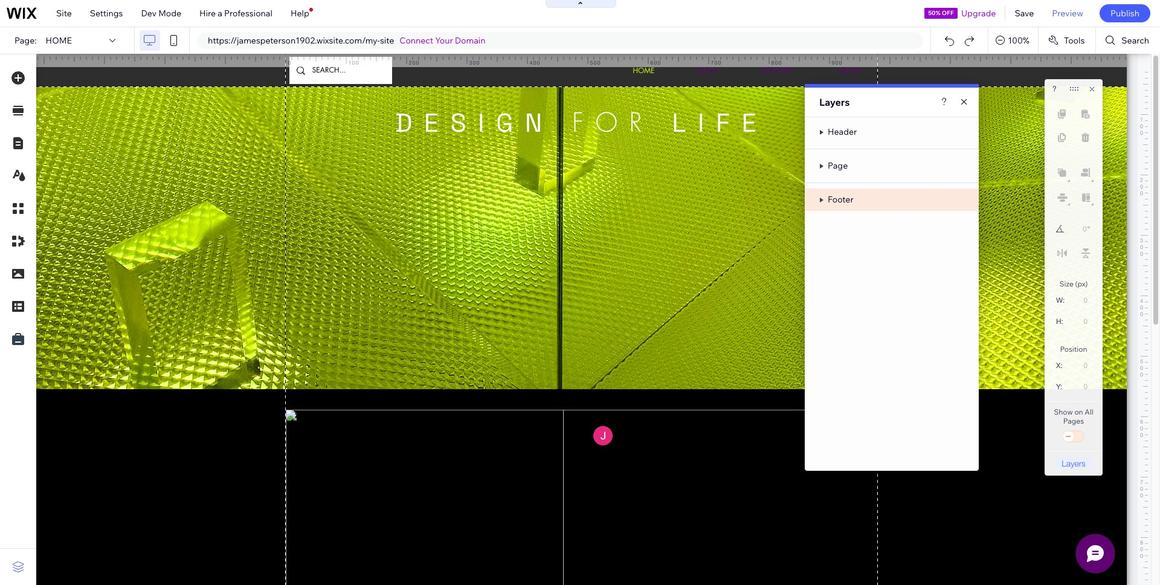 Task type: locate. For each thing, give the bounding box(es) containing it.
100%
[[1009, 35, 1030, 46]]

layers
[[820, 96, 850, 108], [1062, 458, 1086, 469]]

0 horizontal spatial layers
[[820, 96, 850, 108]]

home
[[46, 35, 72, 46]]

1 vertical spatial layers
[[1062, 458, 1086, 469]]

600
[[651, 59, 662, 66]]

footer
[[828, 194, 854, 205]]

?
[[1053, 85, 1057, 93]]

w:
[[1057, 296, 1066, 305]]

https://jamespeterson1902.wixsite.com/my-site connect your domain
[[208, 35, 486, 46]]

all
[[1086, 408, 1094, 417]]

? button
[[1053, 85, 1057, 93]]

400
[[530, 59, 541, 66]]

800
[[772, 59, 783, 66]]

save
[[1015, 8, 1035, 19]]

None text field
[[1070, 292, 1093, 308], [1070, 313, 1093, 330], [1069, 379, 1093, 395], [1070, 292, 1093, 308], [1070, 313, 1093, 330], [1069, 379, 1093, 395]]

1 horizontal spatial layers
[[1062, 458, 1086, 469]]

700
[[711, 59, 722, 66]]

size
[[1060, 279, 1074, 288]]

100
[[349, 59, 359, 66]]

settings
[[90, 8, 123, 19]]

help
[[291, 8, 309, 19]]

tools button
[[1039, 27, 1096, 54]]

layers button
[[1055, 457, 1094, 470]]

site
[[380, 35, 394, 46]]

preview
[[1053, 8, 1084, 19]]

switch
[[1062, 429, 1087, 446]]

search
[[1122, 35, 1150, 46]]

dev mode
[[141, 8, 181, 19]]

200
[[409, 59, 420, 66]]

show
[[1055, 408, 1074, 417]]

None text field
[[1071, 221, 1088, 237], [1069, 357, 1093, 374], [1071, 221, 1088, 237], [1069, 357, 1093, 374]]

°
[[1088, 225, 1091, 233]]

h:
[[1057, 317, 1064, 326]]

layers up header
[[820, 96, 850, 108]]

upgrade
[[962, 8, 997, 19]]

0 vertical spatial layers
[[820, 96, 850, 108]]

on
[[1075, 408, 1084, 417]]

layers down pages at the right bottom
[[1062, 458, 1086, 469]]

50%
[[929, 9, 941, 17]]

y:
[[1057, 383, 1063, 391]]

domain
[[455, 35, 486, 46]]



Task type: vqa. For each thing, say whether or not it's contained in the screenshot.
& associated with Add
no



Task type: describe. For each thing, give the bounding box(es) containing it.
site
[[56, 8, 72, 19]]

save button
[[1006, 0, 1044, 27]]

500
[[590, 59, 601, 66]]

0
[[288, 59, 292, 66]]

size (px)
[[1060, 279, 1089, 288]]

dev
[[141, 8, 157, 19]]

100% button
[[989, 27, 1039, 54]]

show on all pages
[[1055, 408, 1094, 426]]

publish
[[1111, 8, 1140, 19]]

search button
[[1097, 27, 1161, 54]]

header
[[828, 126, 858, 137]]

a
[[218, 8, 222, 19]]

professional
[[224, 8, 273, 19]]

page
[[828, 160, 848, 171]]

hire
[[200, 8, 216, 19]]

300
[[470, 59, 480, 66]]

https://jamespeterson1902.wixsite.com/my-
[[208, 35, 380, 46]]

off
[[943, 9, 955, 17]]

layers inside button
[[1062, 458, 1086, 469]]

900
[[832, 59, 843, 66]]

x:
[[1057, 362, 1063, 370]]

pages
[[1064, 417, 1085, 426]]

(px)
[[1076, 279, 1089, 288]]

tools
[[1065, 35, 1086, 46]]

connect
[[400, 35, 434, 46]]

position
[[1061, 345, 1088, 354]]

publish button
[[1100, 4, 1151, 22]]

hire a professional
[[200, 8, 273, 19]]

mode
[[158, 8, 181, 19]]

50% off
[[929, 9, 955, 17]]

preview button
[[1044, 0, 1093, 27]]

your
[[436, 35, 453, 46]]



